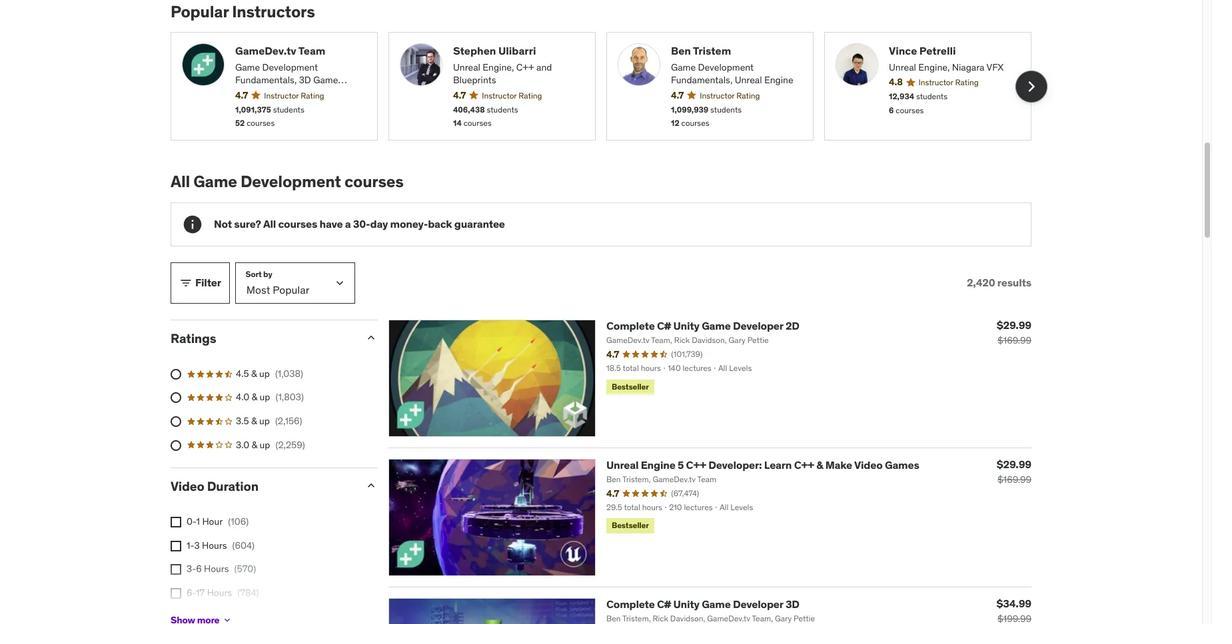 Task type: describe. For each thing, give the bounding box(es) containing it.
courses for 52
[[247, 118, 275, 128]]

406,438 students 14 courses
[[453, 104, 518, 128]]

fundamentals, for gamedev.tv
[[235, 74, 297, 86]]

sure?
[[234, 218, 261, 231]]

team
[[299, 44, 326, 58]]

3d for developer
[[786, 598, 800, 611]]

results
[[998, 276, 1032, 290]]

niagara
[[952, 61, 985, 73]]

rating for petrelli
[[955, 78, 979, 88]]

406,438
[[453, 104, 485, 114]]

duration
[[207, 479, 259, 495]]

students for team
[[273, 104, 304, 114]]

tristem
[[693, 44, 731, 58]]

vince petrelli link
[[889, 44, 1020, 58]]

complete c# unity game developer 3d link
[[607, 598, 800, 611]]

complete for complete c# unity game developer 3d
[[607, 598, 655, 611]]

3.0
[[236, 439, 249, 451]]

4.5
[[236, 368, 249, 380]]

money-
[[390, 218, 428, 231]]

1,099,939 students 12 courses
[[671, 104, 742, 128]]

(2,156)
[[275, 415, 302, 427]]

xsmall image down '6-17 hours (784)'
[[222, 615, 233, 625]]

engine, for petrelli
[[919, 61, 950, 73]]

1
[[196, 516, 200, 528]]

complete for complete c# unity game developer 2d
[[607, 319, 655, 333]]

0 horizontal spatial video
[[171, 479, 204, 495]]

up for 3.5 & up
[[259, 415, 270, 427]]

complete c# unity game developer 2d link
[[607, 319, 800, 333]]

day
[[370, 218, 388, 231]]

0 vertical spatial all
[[171, 171, 190, 192]]

1-3 hours (604)
[[187, 540, 255, 552]]

30-
[[353, 218, 370, 231]]

2,420 results status
[[967, 276, 1032, 290]]

up for 3.0 & up
[[260, 439, 270, 451]]

1,091,375
[[235, 104, 271, 114]]

(570)
[[234, 563, 256, 575]]

students for petrelli
[[916, 91, 948, 101]]

unity for complete c# unity game developer 3d
[[674, 598, 700, 611]]

17
[[196, 587, 205, 599]]

1,099,939
[[671, 104, 709, 114]]

unreal engine 5 c++ developer: learn c++ & make video games link
[[607, 459, 920, 472]]

development down gamedev.tv team link
[[262, 61, 318, 73]]

small image inside filter button
[[179, 277, 193, 290]]

courses for development
[[345, 171, 404, 192]]

game inside ben tristem game development fundamentals, unreal engine
[[671, 61, 696, 73]]

4.7 for stephen ulibarri
[[453, 89, 466, 101]]

2,420 results
[[967, 276, 1032, 290]]

popular
[[171, 1, 229, 22]]

ratings button
[[171, 331, 354, 347]]

back
[[428, 218, 452, 231]]

12,934 students 6 courses
[[889, 91, 948, 115]]

3.0 & up (2,259)
[[236, 439, 305, 451]]

& for 4.0
[[252, 392, 257, 404]]

17+
[[187, 611, 201, 623]]

courses for all
[[278, 218, 317, 231]]

have
[[320, 218, 343, 231]]

instructors
[[232, 1, 315, 22]]

courses for 12
[[682, 118, 710, 128]]

gamedev.tv
[[235, 44, 296, 58]]

1-
[[187, 540, 194, 552]]

5
[[678, 459, 684, 472]]

3
[[194, 540, 200, 552]]

xsmall image for 0-
[[171, 517, 181, 528]]

vince
[[889, 44, 917, 58]]

& for 3.0
[[252, 439, 257, 451]]

developer for 3d
[[733, 598, 784, 611]]

engine inside ben tristem game development fundamentals, unreal engine
[[765, 74, 794, 86]]

3.5
[[236, 415, 249, 427]]

up for 4.5 & up
[[259, 368, 270, 380]]

6 inside the 12,934 students 6 courses
[[889, 105, 894, 115]]

3-6 hours (570)
[[187, 563, 256, 575]]

vfx
[[987, 61, 1004, 73]]

4.7 for gamedev.tv team
[[235, 89, 248, 101]]

development up 1,091,375
[[235, 87, 291, 99]]

$29.99 for complete c# unity game developer 2d
[[997, 319, 1032, 332]]

unity for complete c# unity game developer 2d
[[674, 319, 700, 333]]

small image
[[365, 479, 378, 493]]

ben tristem game development fundamentals, unreal engine
[[671, 44, 794, 86]]

(106)
[[228, 516, 249, 528]]

(604)
[[232, 540, 255, 552]]

developer for 2d
[[733, 319, 784, 333]]

0 vertical spatial video
[[855, 459, 883, 472]]

gamedev.tv team game development fundamentals, 3d game development
[[235, 44, 338, 99]]

and
[[537, 61, 552, 73]]

ratings
[[171, 331, 216, 347]]

unreal inside stephen ulibarri unreal engine, c++ and blueprints
[[453, 61, 481, 73]]

popular instructors element
[[171, 1, 1048, 141]]

not sure? all courses have a 30-day money-back guarantee
[[214, 218, 505, 231]]

6-
[[187, 587, 196, 599]]

hours for 1-3 hours
[[202, 540, 227, 552]]

learn
[[764, 459, 792, 472]]

ulibarri
[[499, 44, 536, 58]]

(1,803)
[[276, 392, 304, 404]]

courses for 6
[[896, 105, 924, 115]]

& for 4.5
[[251, 368, 257, 380]]

blueprints
[[453, 74, 496, 86]]

1,091,375 students 52 courses
[[235, 104, 304, 128]]

(784)
[[237, 587, 259, 599]]

1 vertical spatial small image
[[365, 331, 378, 345]]

instructor rating for petrelli
[[919, 78, 979, 88]]

2d
[[786, 319, 800, 333]]

up for 4.0 & up
[[260, 392, 270, 404]]



Task type: vqa. For each thing, say whether or not it's contained in the screenshot.


Task type: locate. For each thing, give the bounding box(es) containing it.
0 vertical spatial complete
[[607, 319, 655, 333]]

2 $29.99 from the top
[[997, 458, 1032, 471]]

12,934
[[889, 91, 915, 101]]

courses up day
[[345, 171, 404, 192]]

c++ right 5
[[686, 459, 706, 472]]

1 $29.99 from the top
[[997, 319, 1032, 332]]

next image
[[1021, 76, 1042, 97]]

rating down team
[[301, 91, 324, 101]]

instructor for tristem
[[700, 91, 735, 101]]

2 $169.99 from the top
[[998, 474, 1032, 486]]

12
[[671, 118, 680, 128]]

14
[[453, 118, 462, 128]]

0 horizontal spatial 6
[[196, 563, 202, 575]]

courses
[[896, 105, 924, 115], [247, 118, 275, 128], [464, 118, 492, 128], [682, 118, 710, 128], [345, 171, 404, 192], [278, 218, 317, 231]]

engine, inside vince petrelli unreal engine, niagara vfx
[[919, 61, 950, 73]]

up right 3.5
[[259, 415, 270, 427]]

1 up from the top
[[259, 368, 270, 380]]

1 vertical spatial $29.99
[[997, 458, 1032, 471]]

instructor for petrelli
[[919, 78, 954, 88]]

instructor for ulibarri
[[482, 91, 517, 101]]

0 horizontal spatial small image
[[179, 277, 193, 290]]

4.5 & up (1,038)
[[236, 368, 303, 380]]

students for ulibarri
[[487, 104, 518, 114]]

stephen ulibarri link
[[453, 44, 585, 58]]

a
[[345, 218, 351, 231]]

gamedev.tv team link
[[235, 44, 367, 58]]

xsmall image left 1-
[[171, 541, 181, 552]]

1 vertical spatial c#
[[657, 598, 671, 611]]

up right 3.0
[[260, 439, 270, 451]]

instructor rating down vince petrelli unreal engine, niagara vfx
[[919, 78, 979, 88]]

3 4.7 from the left
[[671, 89, 684, 101]]

fundamentals, inside ben tristem game development fundamentals, unreal engine
[[671, 74, 733, 86]]

unreal inside vince petrelli unreal engine, niagara vfx
[[889, 61, 916, 73]]

1 vertical spatial all
[[263, 218, 276, 231]]

1 vertical spatial 6
[[196, 563, 202, 575]]

1 horizontal spatial c++
[[686, 459, 706, 472]]

2 engine, from the left
[[919, 61, 950, 73]]

1 horizontal spatial small image
[[365, 331, 378, 345]]

make
[[826, 459, 853, 472]]

& right the 4.5
[[251, 368, 257, 380]]

1 fundamentals, from the left
[[235, 74, 297, 86]]

development up have
[[241, 171, 341, 192]]

students
[[916, 91, 948, 101], [273, 104, 304, 114], [487, 104, 518, 114], [711, 104, 742, 114]]

engine
[[765, 74, 794, 86], [641, 459, 676, 472]]

courses down 12,934
[[896, 105, 924, 115]]

engine down ben tristem link
[[765, 74, 794, 86]]

3d for fundamentals,
[[299, 74, 311, 86]]

courses down 1,099,939
[[682, 118, 710, 128]]

unreal
[[453, 61, 481, 73], [889, 61, 916, 73], [735, 74, 762, 86], [607, 459, 639, 472]]

2 fundamentals, from the left
[[671, 74, 733, 86]]

engine, for ulibarri
[[483, 61, 514, 73]]

filter button
[[171, 263, 230, 304]]

2,420
[[967, 276, 995, 290]]

1 complete from the top
[[607, 319, 655, 333]]

1 vertical spatial developer
[[733, 598, 784, 611]]

& for 3.5
[[251, 415, 257, 427]]

unreal inside ben tristem game development fundamentals, unreal engine
[[735, 74, 762, 86]]

students inside '1,099,939 students 12 courses'
[[711, 104, 742, 114]]

petrelli
[[920, 44, 956, 58]]

6-17 hours (784)
[[187, 587, 259, 599]]

$29.99
[[997, 319, 1032, 332], [997, 458, 1032, 471]]

2 4.7 from the left
[[453, 89, 466, 101]]

all game development courses
[[171, 171, 404, 192]]

1 horizontal spatial all
[[263, 218, 276, 231]]

0 horizontal spatial all
[[171, 171, 190, 192]]

up right 4.0
[[260, 392, 270, 404]]

1 vertical spatial $169.99
[[998, 474, 1032, 486]]

students right 12,934
[[916, 91, 948, 101]]

xsmall image
[[171, 517, 181, 528], [171, 541, 181, 552], [171, 588, 181, 599], [222, 615, 233, 625]]

instructor down vince petrelli unreal engine, niagara vfx
[[919, 78, 954, 88]]

video right make on the bottom of page
[[855, 459, 883, 472]]

instructor rating for team
[[264, 91, 324, 101]]

development down ben tristem link
[[698, 61, 754, 73]]

$169.99 for complete c# unity game developer 2d
[[998, 335, 1032, 347]]

complete c# unity game developer 3d
[[607, 598, 800, 611]]

courses down 1,091,375
[[247, 118, 275, 128]]

complete c# unity game developer 2d
[[607, 319, 800, 333]]

4.7 up 406,438
[[453, 89, 466, 101]]

0 vertical spatial small image
[[179, 277, 193, 290]]

unreal left 5
[[607, 459, 639, 472]]

courses inside '1,091,375 students 52 courses'
[[247, 118, 275, 128]]

1 engine, from the left
[[483, 61, 514, 73]]

complete
[[607, 319, 655, 333], [607, 598, 655, 611]]

$29.99 $169.99 for complete c# unity game developer 2d
[[997, 319, 1032, 347]]

3-
[[187, 563, 196, 575]]

1 vertical spatial engine
[[641, 459, 676, 472]]

xsmall image
[[171, 565, 181, 575]]

video duration
[[171, 479, 259, 495]]

1 vertical spatial $29.99 $169.99
[[997, 458, 1032, 486]]

developer:
[[709, 459, 762, 472]]

0 vertical spatial engine
[[765, 74, 794, 86]]

1 horizontal spatial 3d
[[786, 598, 800, 611]]

1 horizontal spatial fundamentals,
[[671, 74, 733, 86]]

engine, inside stephen ulibarri unreal engine, c++ and blueprints
[[483, 61, 514, 73]]

carousel element
[[171, 32, 1048, 141]]

1 $29.99 $169.99 from the top
[[997, 319, 1032, 347]]

instructor up 406,438 students 14 courses
[[482, 91, 517, 101]]

1 4.7 from the left
[[235, 89, 248, 101]]

unreal engine 5 c++ developer: learn c++ & make video games
[[607, 459, 920, 472]]

hour
[[202, 516, 223, 528]]

students right 1,091,375
[[273, 104, 304, 114]]

& right 4.0
[[252, 392, 257, 404]]

hours right 17+
[[203, 611, 228, 623]]

1 c# from the top
[[657, 319, 671, 333]]

0 vertical spatial c#
[[657, 319, 671, 333]]

0 horizontal spatial 4.7
[[235, 89, 248, 101]]

4.7 up 1,091,375
[[235, 89, 248, 101]]

6 down 12,934
[[889, 105, 894, 115]]

courses for 14
[[464, 118, 492, 128]]

stephen ulibarri unreal engine, c++ and blueprints
[[453, 44, 552, 86]]

1 vertical spatial unity
[[674, 598, 700, 611]]

6 right xsmall icon
[[196, 563, 202, 575]]

1 unity from the top
[[674, 319, 700, 333]]

$29.99 for unreal engine 5 c++ developer: learn c++ & make video games
[[997, 458, 1032, 471]]

courses inside '1,099,939 students 12 courses'
[[682, 118, 710, 128]]

3d
[[299, 74, 311, 86], [786, 598, 800, 611]]

hours for 3-6 hours
[[204, 563, 229, 575]]

instructor rating down stephen ulibarri unreal engine, c++ and blueprints
[[482, 91, 542, 101]]

1 vertical spatial video
[[171, 479, 204, 495]]

0 vertical spatial $29.99
[[997, 319, 1032, 332]]

1 $169.99 from the top
[[998, 335, 1032, 347]]

$29.99 $169.99 for unreal engine 5 c++ developer: learn c++ & make video games
[[997, 458, 1032, 486]]

games
[[885, 459, 920, 472]]

2 horizontal spatial c++
[[794, 459, 815, 472]]

1 horizontal spatial 6
[[889, 105, 894, 115]]

instructor
[[919, 78, 954, 88], [264, 91, 299, 101], [482, 91, 517, 101], [700, 91, 735, 101]]

$169.99 for unreal engine 5 c++ developer: learn c++ & make video games
[[998, 474, 1032, 486]]

2 $29.99 $169.99 from the top
[[997, 458, 1032, 486]]

3 up from the top
[[259, 415, 270, 427]]

ben
[[671, 44, 691, 58]]

up right the 4.5
[[259, 368, 270, 380]]

courses inside the 12,934 students 6 courses
[[896, 105, 924, 115]]

engine, down petrelli
[[919, 61, 950, 73]]

0 horizontal spatial c++
[[516, 61, 534, 73]]

development inside ben tristem game development fundamentals, unreal engine
[[698, 61, 754, 73]]

1 vertical spatial 3d
[[786, 598, 800, 611]]

0 vertical spatial 6
[[889, 105, 894, 115]]

instructor rating down ben tristem game development fundamentals, unreal engine
[[700, 91, 760, 101]]

2 horizontal spatial 4.7
[[671, 89, 684, 101]]

0 vertical spatial developer
[[733, 319, 784, 333]]

c++ down stephen ulibarri link
[[516, 61, 534, 73]]

0 horizontal spatial 3d
[[299, 74, 311, 86]]

students right 406,438
[[487, 104, 518, 114]]

3.5 & up (2,156)
[[236, 415, 302, 427]]

xsmall image left '6-'
[[171, 588, 181, 599]]

c++ right learn at the right
[[794, 459, 815, 472]]

engine, down "ulibarri"
[[483, 61, 514, 73]]

rating for ulibarri
[[519, 91, 542, 101]]

4.0 & up (1,803)
[[236, 392, 304, 404]]

instructor up '1,099,939 students 12 courses'
[[700, 91, 735, 101]]

guarantee
[[454, 218, 505, 231]]

2 up from the top
[[260, 392, 270, 404]]

students inside the 12,934 students 6 courses
[[916, 91, 948, 101]]

fundamentals, down the gamedev.tv
[[235, 74, 297, 86]]

small image
[[179, 277, 193, 290], [365, 331, 378, 345]]

fundamentals, down tristem
[[671, 74, 733, 86]]

2 unity from the top
[[674, 598, 700, 611]]

0 horizontal spatial engine
[[641, 459, 676, 472]]

c# for complete c# unity game developer 2d
[[657, 319, 671, 333]]

0 horizontal spatial fundamentals,
[[235, 74, 297, 86]]

2 complete from the top
[[607, 598, 655, 611]]

courses left have
[[278, 218, 317, 231]]

hours right 3 on the bottom
[[202, 540, 227, 552]]

0 vertical spatial $169.99
[[998, 335, 1032, 347]]

rating down niagara
[[955, 78, 979, 88]]

52
[[235, 118, 245, 128]]

instructor up '1,091,375 students 52 courses'
[[264, 91, 299, 101]]

students inside '1,091,375 students 52 courses'
[[273, 104, 304, 114]]

instructor for team
[[264, 91, 299, 101]]

instructor rating for ulibarri
[[482, 91, 542, 101]]

students inside 406,438 students 14 courses
[[487, 104, 518, 114]]

(2,259)
[[276, 439, 305, 451]]

4.8
[[889, 76, 903, 88]]

& left make on the bottom of page
[[817, 459, 823, 472]]

unreal down 'vince'
[[889, 61, 916, 73]]

students for tristem
[[711, 104, 742, 114]]

rating for team
[[301, 91, 324, 101]]

4.7 for ben tristem
[[671, 89, 684, 101]]

4.7 up 1,099,939
[[671, 89, 684, 101]]

4 up from the top
[[260, 439, 270, 451]]

xsmall image for 6-
[[171, 588, 181, 599]]

c++
[[516, 61, 534, 73], [686, 459, 706, 472], [794, 459, 815, 472]]

1 developer from the top
[[733, 319, 784, 333]]

unity
[[674, 319, 700, 333], [674, 598, 700, 611]]

instructor rating for tristem
[[700, 91, 760, 101]]

2 developer from the top
[[733, 598, 784, 611]]

0 horizontal spatial engine,
[[483, 61, 514, 73]]

0 vertical spatial unity
[[674, 319, 700, 333]]

video up 0-
[[171, 479, 204, 495]]

courses inside 406,438 students 14 courses
[[464, 118, 492, 128]]

0-1 hour (106)
[[187, 516, 249, 528]]

popular instructors
[[171, 1, 315, 22]]

fundamentals, inside gamedev.tv team game development fundamentals, 3d game development
[[235, 74, 297, 86]]

(1,038)
[[275, 368, 303, 380]]

1 horizontal spatial engine,
[[919, 61, 950, 73]]

hours for 6-17 hours
[[207, 587, 232, 599]]

c#
[[657, 319, 671, 333], [657, 598, 671, 611]]

ben tristem link
[[671, 44, 803, 58]]

rating down ben tristem game development fundamentals, unreal engine
[[737, 91, 760, 101]]

& right 3.0
[[252, 439, 257, 451]]

& right 3.5
[[251, 415, 257, 427]]

stephen
[[453, 44, 496, 58]]

rating for tristem
[[737, 91, 760, 101]]

hours down 1-3 hours (604)
[[204, 563, 229, 575]]

c# for complete c# unity game developer 3d
[[657, 598, 671, 611]]

1 vertical spatial complete
[[607, 598, 655, 611]]

xsmall image left 0-
[[171, 517, 181, 528]]

0 vertical spatial $29.99 $169.99
[[997, 319, 1032, 347]]

engine left 5
[[641, 459, 676, 472]]

1 horizontal spatial engine
[[765, 74, 794, 86]]

1 horizontal spatial video
[[855, 459, 883, 472]]

up
[[259, 368, 270, 380], [260, 392, 270, 404], [259, 415, 270, 427], [260, 439, 270, 451]]

filter
[[195, 276, 221, 290]]

rating down and
[[519, 91, 542, 101]]

3d inside gamedev.tv team game development fundamentals, 3d game development
[[299, 74, 311, 86]]

2 c# from the top
[[657, 598, 671, 611]]

vince petrelli unreal engine, niagara vfx
[[889, 44, 1004, 73]]

4.7
[[235, 89, 248, 101], [453, 89, 466, 101], [671, 89, 684, 101]]

c++ inside stephen ulibarri unreal engine, c++ and blueprints
[[516, 61, 534, 73]]

unreal down ben tristem link
[[735, 74, 762, 86]]

fundamentals, for ben
[[671, 74, 733, 86]]

hours right 17
[[207, 587, 232, 599]]

students right 1,099,939
[[711, 104, 742, 114]]

4.0
[[236, 392, 249, 404]]

fundamentals,
[[235, 74, 297, 86], [671, 74, 733, 86]]

courses down 406,438
[[464, 118, 492, 128]]

0-
[[187, 516, 196, 528]]

rating
[[955, 78, 979, 88], [301, 91, 324, 101], [519, 91, 542, 101], [737, 91, 760, 101]]

17+ hours
[[187, 611, 228, 623]]

instructor rating up '1,091,375 students 52 courses'
[[264, 91, 324, 101]]

instructor rating
[[919, 78, 979, 88], [264, 91, 324, 101], [482, 91, 542, 101], [700, 91, 760, 101]]

unreal up blueprints
[[453, 61, 481, 73]]

xsmall image for 1-
[[171, 541, 181, 552]]

video duration button
[[171, 479, 354, 495]]

$34.99
[[997, 597, 1032, 610]]

developer
[[733, 319, 784, 333], [733, 598, 784, 611]]

all
[[171, 171, 190, 192], [263, 218, 276, 231]]

1 horizontal spatial 4.7
[[453, 89, 466, 101]]

not
[[214, 218, 232, 231]]

6
[[889, 105, 894, 115], [196, 563, 202, 575]]

video
[[855, 459, 883, 472], [171, 479, 204, 495]]

0 vertical spatial 3d
[[299, 74, 311, 86]]



